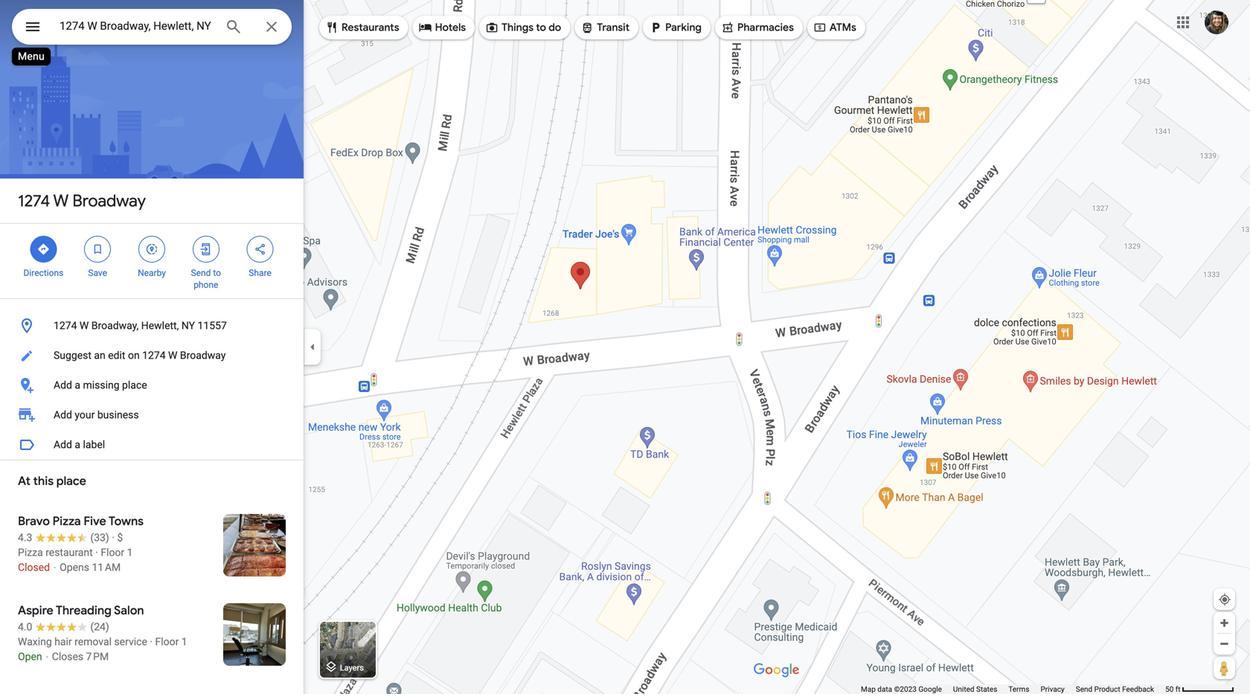 Task type: describe. For each thing, give the bounding box(es) containing it.
add for add your business
[[54, 409, 72, 421]]

show your location image
[[1218, 593, 1232, 607]]

five
[[84, 514, 106, 529]]

0 vertical spatial broadway
[[72, 191, 146, 211]]

add for add a label
[[54, 439, 72, 451]]

send to phone
[[191, 268, 221, 290]]

1 inside waxing hair removal service · floor 1 open ⋅ closes 7 pm
[[181, 636, 187, 648]]

closed
[[18, 562, 50, 574]]

7 pm
[[86, 651, 109, 663]]

missing
[[83, 379, 120, 392]]

4.0
[[18, 621, 32, 633]]

4.3 stars 33 reviews image
[[18, 531, 109, 546]]

privacy button
[[1041, 685, 1065, 694]]

actions for 1274 w broadway region
[[0, 224, 304, 298]]

hair
[[54, 636, 72, 648]]

layers
[[340, 663, 364, 673]]

terms
[[1009, 685, 1030, 694]]


[[721, 19, 735, 36]]

atms
[[830, 21, 857, 34]]

· $
[[112, 532, 123, 544]]

aspire
[[18, 603, 53, 619]]

1274 w broadway
[[18, 191, 146, 211]]

1274 W Broadway, Hewlett, NY 11557 field
[[12, 9, 292, 45]]

google maps element
[[0, 0, 1251, 694]]

add a label
[[54, 439, 105, 451]]

feedback
[[1123, 685, 1155, 694]]

united states
[[953, 685, 998, 694]]

 search field
[[12, 9, 292, 48]]


[[581, 19, 594, 36]]

1274 w broadway main content
[[0, 0, 304, 694]]


[[325, 19, 339, 36]]

opens
[[60, 562, 89, 574]]

this
[[33, 474, 54, 489]]

at this place
[[18, 474, 86, 489]]

(24)
[[90, 621, 109, 633]]

1274 w broadway, hewlett, ny 11557 button
[[0, 311, 304, 341]]

directions
[[23, 268, 64, 278]]

your
[[75, 409, 95, 421]]

pizza restaurant · floor 1 closed ⋅ opens 11 am
[[18, 547, 133, 574]]

phone
[[194, 280, 218, 290]]

send for send product feedback
[[1076, 685, 1093, 694]]

add a label button
[[0, 430, 304, 460]]


[[24, 16, 42, 38]]

⋅ inside waxing hair removal service · floor 1 open ⋅ closes 7 pm
[[45, 651, 49, 663]]

· inside pizza restaurant · floor 1 closed ⋅ opens 11 am
[[95, 547, 98, 559]]

floor inside pizza restaurant · floor 1 closed ⋅ opens 11 am
[[101, 547, 124, 559]]

· inside waxing hair removal service · floor 1 open ⋅ closes 7 pm
[[150, 636, 153, 648]]

waxing
[[18, 636, 52, 648]]

1274 w broadway, hewlett, ny 11557
[[54, 320, 227, 332]]

1 horizontal spatial ·
[[112, 532, 115, 544]]

send product feedback button
[[1076, 685, 1155, 694]]

4.0 stars 24 reviews image
[[18, 620, 109, 635]]

at
[[18, 474, 30, 489]]

nearby
[[138, 268, 166, 278]]

w for broadway,
[[80, 320, 89, 332]]

terms button
[[1009, 685, 1030, 694]]

removal
[[75, 636, 112, 648]]

closes
[[52, 651, 83, 663]]

edit
[[108, 349, 125, 362]]

$
[[117, 532, 123, 544]]


[[485, 19, 499, 36]]

map
[[861, 685, 876, 694]]

label
[[83, 439, 105, 451]]

share
[[249, 268, 272, 278]]


[[37, 241, 50, 258]]

none field inside 1274 w broadway, hewlett, ny 11557 field
[[60, 17, 213, 35]]

an
[[94, 349, 106, 362]]

add your business link
[[0, 400, 304, 430]]

suggest
[[54, 349, 92, 362]]


[[814, 19, 827, 36]]

to inside  things to do
[[536, 21, 546, 34]]

states
[[977, 685, 998, 694]]

data
[[878, 685, 893, 694]]


[[91, 241, 104, 258]]


[[145, 241, 159, 258]]


[[199, 241, 213, 258]]

privacy
[[1041, 685, 1065, 694]]

bravo
[[18, 514, 50, 529]]

floor inside waxing hair removal service · floor 1 open ⋅ closes 7 pm
[[155, 636, 179, 648]]


[[254, 241, 267, 258]]

1274 for 1274 w broadway
[[18, 191, 50, 211]]

zoom out image
[[1219, 639, 1230, 650]]

suggest an edit on 1274 w broadway
[[54, 349, 226, 362]]

restaurants
[[342, 21, 399, 34]]

 button
[[12, 9, 54, 48]]

w inside button
[[168, 349, 178, 362]]



Task type: locate. For each thing, give the bounding box(es) containing it.
0 vertical spatial ⋅
[[52, 562, 57, 574]]

50
[[1166, 685, 1174, 694]]

broadway,
[[91, 320, 139, 332]]

0 vertical spatial ·
[[112, 532, 115, 544]]

0 vertical spatial pizza
[[53, 514, 81, 529]]

aspire threading salon
[[18, 603, 144, 619]]

broadway down 11557
[[180, 349, 226, 362]]

1 horizontal spatial floor
[[155, 636, 179, 648]]

1274 for 1274 w broadway, hewlett, ny 11557
[[54, 320, 77, 332]]

⋅ right open
[[45, 651, 49, 663]]

add a missing place
[[54, 379, 147, 392]]

1 a from the top
[[75, 379, 80, 392]]

2 vertical spatial ·
[[150, 636, 153, 648]]

1 horizontal spatial 1274
[[54, 320, 77, 332]]

1 vertical spatial a
[[75, 439, 80, 451]]

1 horizontal spatial ⋅
[[52, 562, 57, 574]]

©2023
[[894, 685, 917, 694]]

on
[[128, 349, 140, 362]]

1 vertical spatial ·
[[95, 547, 98, 559]]

1
[[127, 547, 133, 559], [181, 636, 187, 648]]

0 horizontal spatial 1
[[127, 547, 133, 559]]

google
[[919, 685, 942, 694]]

show street view coverage image
[[1214, 657, 1236, 680]]

1 horizontal spatial place
[[122, 379, 147, 392]]

2 horizontal spatial w
[[168, 349, 178, 362]]

1 horizontal spatial pizza
[[53, 514, 81, 529]]

w left broadway, at top
[[80, 320, 89, 332]]

0 horizontal spatial place
[[56, 474, 86, 489]]

add inside button
[[54, 379, 72, 392]]

add
[[54, 379, 72, 392], [54, 409, 72, 421], [54, 439, 72, 451]]

google account: giulia masi  
(giulia.masi@adept.ai) image
[[1205, 11, 1229, 34]]

0 vertical spatial place
[[122, 379, 147, 392]]

 parking
[[649, 19, 702, 36]]

a inside button
[[75, 439, 80, 451]]

place
[[122, 379, 147, 392], [56, 474, 86, 489]]

service
[[114, 636, 147, 648]]

ft
[[1176, 685, 1181, 694]]

2 vertical spatial add
[[54, 439, 72, 451]]

add for add a missing place
[[54, 379, 72, 392]]

towns
[[109, 514, 144, 529]]

map data ©2023 google
[[861, 685, 942, 694]]

footer inside google maps element
[[861, 685, 1166, 694]]

1 horizontal spatial w
[[80, 320, 89, 332]]

0 vertical spatial send
[[191, 268, 211, 278]]

send inside button
[[1076, 685, 1093, 694]]

1274 inside button
[[54, 320, 77, 332]]


[[419, 19, 432, 36]]

save
[[88, 268, 107, 278]]

add down suggest at the bottom left of page
[[54, 379, 72, 392]]

4.3
[[18, 532, 32, 544]]

0 horizontal spatial w
[[53, 191, 69, 211]]

2 vertical spatial w
[[168, 349, 178, 362]]

0 vertical spatial add
[[54, 379, 72, 392]]

w for broadway
[[53, 191, 69, 211]]

0 horizontal spatial broadway
[[72, 191, 146, 211]]

None field
[[60, 17, 213, 35]]

0 horizontal spatial ⋅
[[45, 651, 49, 663]]

transit
[[597, 21, 630, 34]]

0 vertical spatial 1
[[127, 547, 133, 559]]

business
[[97, 409, 139, 421]]

· left $ on the bottom left
[[112, 532, 115, 544]]

things
[[502, 21, 534, 34]]

to up the phone
[[213, 268, 221, 278]]

1 vertical spatial 1
[[181, 636, 187, 648]]

2 add from the top
[[54, 409, 72, 421]]

product
[[1095, 685, 1121, 694]]

1 vertical spatial place
[[56, 474, 86, 489]]

place down on
[[122, 379, 147, 392]]

add a missing place button
[[0, 371, 304, 400]]

1 add from the top
[[54, 379, 72, 392]]

0 horizontal spatial pizza
[[18, 547, 43, 559]]

collapse side panel image
[[304, 339, 321, 355]]

footer containing map data ©2023 google
[[861, 685, 1166, 694]]

1 vertical spatial to
[[213, 268, 221, 278]]

⋅ left opens
[[52, 562, 57, 574]]

⋅ inside pizza restaurant · floor 1 closed ⋅ opens 11 am
[[52, 562, 57, 574]]

 things to do
[[485, 19, 561, 36]]

· right service
[[150, 636, 153, 648]]

· down (33) on the left bottom of page
[[95, 547, 98, 559]]

3 add from the top
[[54, 439, 72, 451]]

floor down · $
[[101, 547, 124, 559]]

0 horizontal spatial 1274
[[18, 191, 50, 211]]

1 vertical spatial ⋅
[[45, 651, 49, 663]]

send inside send to phone
[[191, 268, 211, 278]]

threading
[[56, 603, 112, 619]]

broadway
[[72, 191, 146, 211], [180, 349, 226, 362]]

send product feedback
[[1076, 685, 1155, 694]]

·
[[112, 532, 115, 544], [95, 547, 98, 559], [150, 636, 153, 648]]

0 horizontal spatial ·
[[95, 547, 98, 559]]

2 vertical spatial 1274
[[142, 349, 166, 362]]

a for label
[[75, 439, 80, 451]]

 restaurants
[[325, 19, 399, 36]]

broadway up 
[[72, 191, 146, 211]]

to left do
[[536, 21, 546, 34]]

1274 inside button
[[142, 349, 166, 362]]

to inside send to phone
[[213, 268, 221, 278]]

(33)
[[90, 532, 109, 544]]

11557
[[198, 320, 227, 332]]


[[649, 19, 663, 36]]

11 am
[[92, 562, 121, 574]]

1 inside pizza restaurant · floor 1 closed ⋅ opens 11 am
[[127, 547, 133, 559]]

send
[[191, 268, 211, 278], [1076, 685, 1093, 694]]

united states button
[[953, 685, 998, 694]]

floor right service
[[155, 636, 179, 648]]

1 vertical spatial w
[[80, 320, 89, 332]]

w inside button
[[80, 320, 89, 332]]

50 ft button
[[1166, 685, 1235, 694]]

add your business
[[54, 409, 139, 421]]

1 down towns
[[127, 547, 133, 559]]

1274 up 
[[18, 191, 50, 211]]

1 vertical spatial send
[[1076, 685, 1093, 694]]

1 vertical spatial broadway
[[180, 349, 226, 362]]

to
[[536, 21, 546, 34], [213, 268, 221, 278]]

open
[[18, 651, 42, 663]]

0 horizontal spatial to
[[213, 268, 221, 278]]

place right this
[[56, 474, 86, 489]]

1 horizontal spatial to
[[536, 21, 546, 34]]

w up the directions
[[53, 191, 69, 211]]

send up the phone
[[191, 268, 211, 278]]

a left label
[[75, 439, 80, 451]]

ny
[[181, 320, 195, 332]]

1 vertical spatial pizza
[[18, 547, 43, 559]]

1274 right on
[[142, 349, 166, 362]]

a for missing
[[75, 379, 80, 392]]

1 vertical spatial floor
[[155, 636, 179, 648]]

pizza up 4.3 stars 33 reviews image
[[53, 514, 81, 529]]

united
[[953, 685, 975, 694]]

1 vertical spatial add
[[54, 409, 72, 421]]

0 horizontal spatial send
[[191, 268, 211, 278]]

0 vertical spatial w
[[53, 191, 69, 211]]

send left 'product' at bottom
[[1076, 685, 1093, 694]]

add left label
[[54, 439, 72, 451]]

1 right service
[[181, 636, 187, 648]]

2 horizontal spatial 1274
[[142, 349, 166, 362]]

 atms
[[814, 19, 857, 36]]

do
[[549, 21, 561, 34]]

place inside button
[[122, 379, 147, 392]]

⋅
[[52, 562, 57, 574], [45, 651, 49, 663]]

floor
[[101, 547, 124, 559], [155, 636, 179, 648]]

1 horizontal spatial 1
[[181, 636, 187, 648]]

w
[[53, 191, 69, 211], [80, 320, 89, 332], [168, 349, 178, 362]]

add left your
[[54, 409, 72, 421]]

0 horizontal spatial floor
[[101, 547, 124, 559]]

1274
[[18, 191, 50, 211], [54, 320, 77, 332], [142, 349, 166, 362]]

hewlett,
[[141, 320, 179, 332]]

0 vertical spatial to
[[536, 21, 546, 34]]

0 vertical spatial floor
[[101, 547, 124, 559]]

send for send to phone
[[191, 268, 211, 278]]

1 horizontal spatial send
[[1076, 685, 1093, 694]]

bravo pizza five towns
[[18, 514, 144, 529]]

w down hewlett,
[[168, 349, 178, 362]]

 transit
[[581, 19, 630, 36]]

a inside button
[[75, 379, 80, 392]]

pharmacies
[[738, 21, 794, 34]]

 hotels
[[419, 19, 466, 36]]

1274 up suggest at the bottom left of page
[[54, 320, 77, 332]]

pizza inside pizza restaurant · floor 1 closed ⋅ opens 11 am
[[18, 547, 43, 559]]

2 a from the top
[[75, 439, 80, 451]]

hotels
[[435, 21, 466, 34]]

restaurant
[[46, 547, 93, 559]]

add inside button
[[54, 439, 72, 451]]

footer
[[861, 685, 1166, 694]]

1 vertical spatial 1274
[[54, 320, 77, 332]]

1 horizontal spatial broadway
[[180, 349, 226, 362]]

price: inexpensive image
[[117, 532, 123, 544]]

a left missing
[[75, 379, 80, 392]]

pizza up the closed
[[18, 547, 43, 559]]

 pharmacies
[[721, 19, 794, 36]]

zoom in image
[[1219, 618, 1230, 629]]

a
[[75, 379, 80, 392], [75, 439, 80, 451]]

broadway inside suggest an edit on 1274 w broadway button
[[180, 349, 226, 362]]

0 vertical spatial 1274
[[18, 191, 50, 211]]

0 vertical spatial a
[[75, 379, 80, 392]]

2 horizontal spatial ·
[[150, 636, 153, 648]]

50 ft
[[1166, 685, 1181, 694]]



Task type: vqa. For each thing, say whether or not it's contained in the screenshot.


